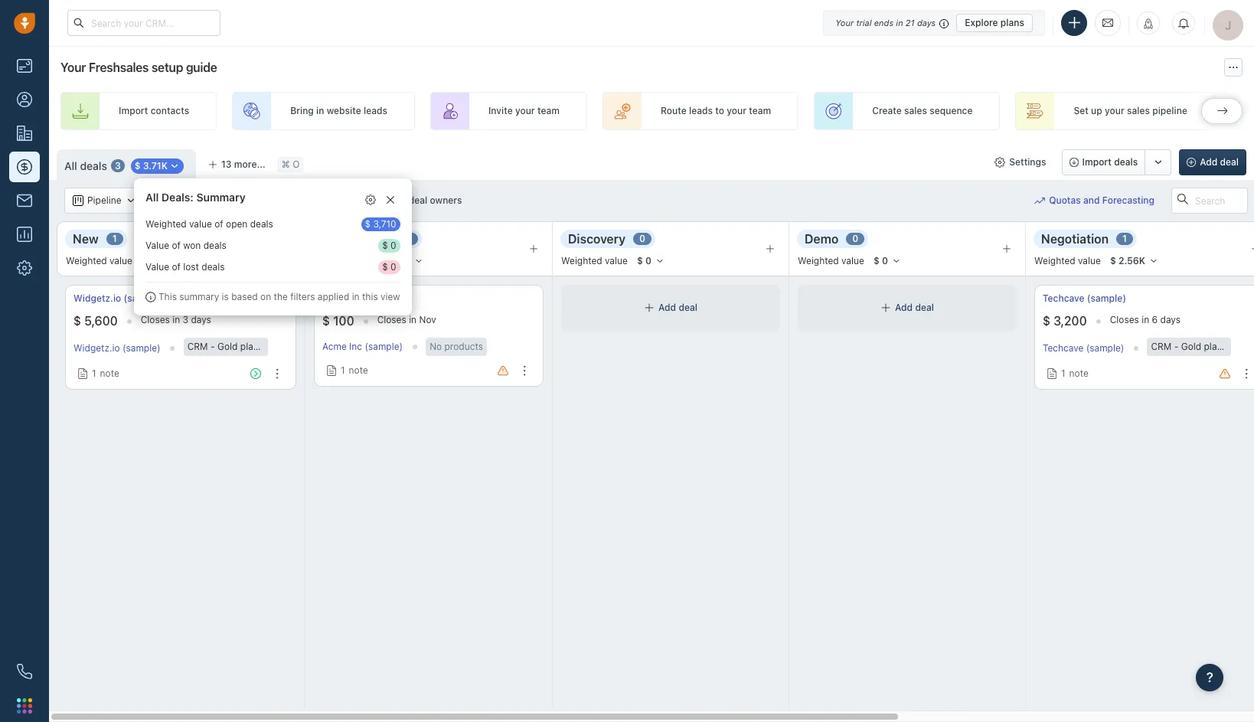 Task type: locate. For each thing, give the bounding box(es) containing it.
sequence
[[930, 105, 973, 117]]

1 your from the left
[[515, 105, 535, 117]]

0 horizontal spatial your
[[515, 105, 535, 117]]

0 vertical spatial techcave (sample) link
[[1043, 292, 1126, 305]]

new
[[73, 232, 99, 245]]

filters
[[290, 291, 315, 302]]

qualification
[[321, 232, 394, 245]]

1 horizontal spatial your
[[727, 105, 746, 117]]

value for discovery
[[605, 255, 628, 267]]

2 horizontal spatial your
[[1105, 105, 1125, 117]]

$ 5,600
[[74, 314, 118, 328]]

plan left monthly on the top left
[[240, 341, 259, 352]]

your inside invite your team 'link'
[[515, 105, 535, 117]]

all for all deals 3
[[64, 159, 77, 172]]

weighted inside "all deals: summary" dialog
[[145, 218, 187, 230]]

container_wx8msf4aqz5i3rn1 image inside all deal owners button
[[378, 195, 389, 206]]

crm - gold plan monthly (sample)
[[187, 341, 337, 352]]

0 vertical spatial widgetz.io (sample) link
[[74, 292, 163, 305]]

add deal for demo
[[895, 302, 934, 313]]

leads
[[364, 105, 387, 117], [689, 105, 713, 117]]

weighted value down 'discovery'
[[561, 255, 628, 267]]

gold down is
[[217, 341, 238, 352]]

deals down weighted value of open deals
[[203, 240, 227, 251]]

team right invite
[[537, 105, 560, 117]]

- down closes in 3 days
[[211, 341, 215, 352]]

1 vertical spatial widgetz.io (sample)
[[74, 343, 161, 354]]

2 horizontal spatial days
[[1160, 314, 1181, 325]]

demo
[[805, 232, 839, 245]]

bring
[[290, 105, 314, 117]]

1 horizontal spatial note
[[349, 364, 368, 376]]

0 vertical spatial acme inc (sample) link
[[322, 292, 405, 305]]

value left won
[[145, 240, 169, 251]]

container_wx8msf4aqz5i3rn1 image inside settings popup button
[[995, 157, 1006, 168]]

deal
[[1220, 156, 1239, 168], [409, 194, 427, 206], [679, 302, 697, 313], [915, 302, 934, 313]]

0 horizontal spatial note
[[100, 368, 119, 379]]

widgetz.io up $ 5,600
[[74, 292, 121, 304]]

techcave up the $ 3,200
[[1043, 292, 1085, 304]]

import up "quotas and forecasting"
[[1082, 156, 1112, 168]]

1 horizontal spatial sales
[[1127, 105, 1150, 117]]

3 for deals
[[115, 160, 121, 172]]

(sample) down 3,200 in the right of the page
[[1086, 343, 1124, 354]]

1 plan from the left
[[240, 341, 259, 352]]

weighted for demo
[[798, 255, 839, 267]]

0 horizontal spatial crm
[[187, 341, 208, 352]]

sales left pipeline
[[1127, 105, 1150, 117]]

1 inc from the top
[[350, 292, 363, 304]]

0 horizontal spatial 3
[[115, 160, 121, 172]]

widgetz.io (sample) down 5,600
[[74, 343, 161, 354]]

1 vertical spatial widgetz.io
[[74, 343, 120, 354]]

1 horizontal spatial 1 note
[[341, 364, 368, 376]]

0 vertical spatial acme inc (sample)
[[322, 292, 405, 304]]

6
[[1152, 314, 1158, 325]]

techcave down the $ 3,200
[[1043, 343, 1084, 354]]

your for your freshsales setup guide
[[60, 60, 86, 74]]

0 horizontal spatial add deal
[[659, 302, 697, 313]]

weighted down new
[[66, 255, 107, 267]]

widgetz.io (sample) up 5,600
[[74, 292, 163, 304]]

0 horizontal spatial all
[[64, 159, 77, 172]]

container_wx8msf4aqz5i3rn1 image right pipeline
[[125, 195, 136, 206]]

1 vertical spatial of
[[172, 240, 181, 251]]

plan left monthl
[[1204, 341, 1222, 352]]

1 horizontal spatial gold
[[1181, 341, 1201, 352]]

acme
[[322, 292, 347, 304], [322, 341, 347, 353]]

0 horizontal spatial days
[[191, 314, 211, 325]]

techcave (sample) down 3,200 in the right of the page
[[1043, 343, 1124, 354]]

all up '3,710'
[[395, 194, 406, 206]]

2 widgetz.io (sample) from the top
[[74, 343, 161, 354]]

1 horizontal spatial 3
[[183, 314, 188, 325]]

4 weighted value from the left
[[1034, 255, 1101, 267]]

1 $ 0 button from the left
[[630, 253, 671, 270]]

1 note down 3,200 in the right of the page
[[1061, 368, 1089, 379]]

2 leads from the left
[[689, 105, 713, 117]]

closes in nov
[[377, 314, 436, 325]]

deals up forecasting
[[1114, 156, 1138, 168]]

forecasting
[[1102, 195, 1155, 206]]

2 horizontal spatial note
[[1069, 368, 1089, 379]]

widgetz.io (sample)
[[74, 292, 163, 304], [74, 343, 161, 354]]

weighted value for demo
[[798, 255, 864, 267]]

$ inside popup button
[[135, 160, 141, 172]]

days right 6
[[1160, 314, 1181, 325]]

100
[[333, 314, 354, 328]]

0 vertical spatial acme
[[322, 292, 347, 304]]

3 your from the left
[[1105, 105, 1125, 117]]

0 vertical spatial inc
[[350, 292, 363, 304]]

$ 3.71k
[[135, 160, 168, 172]]

1 note
[[341, 364, 368, 376], [92, 368, 119, 379], [1061, 368, 1089, 379]]

quotas and forecasting
[[1049, 195, 1155, 206]]

2 plan from the left
[[1204, 341, 1222, 352]]

closes for 3,200
[[1110, 314, 1139, 325]]

import inside button
[[1082, 156, 1112, 168]]

0 horizontal spatial team
[[537, 105, 560, 117]]

in left 6
[[1142, 314, 1149, 325]]

monthly
[[261, 341, 296, 352]]

1 leads from the left
[[364, 105, 387, 117]]

explore
[[965, 16, 998, 28]]

2 horizontal spatial add
[[1200, 156, 1218, 168]]

import
[[119, 105, 148, 117], [1082, 156, 1112, 168]]

container_wx8msf4aqz5i3rn1 image left quotas
[[1035, 195, 1045, 206]]

1 horizontal spatial team
[[749, 105, 771, 117]]

acme inc (sample) link up 100
[[322, 292, 405, 305]]

inc
[[350, 292, 363, 304], [349, 341, 362, 353]]

closes down "this"
[[141, 314, 170, 325]]

in left this
[[352, 291, 360, 302]]

0 horizontal spatial $ 0 button
[[630, 253, 671, 270]]

ends
[[874, 17, 894, 27]]

0 vertical spatial widgetz.io (sample)
[[74, 292, 163, 304]]

1 crm from the left
[[187, 341, 208, 352]]

1 vertical spatial 3
[[183, 314, 188, 325]]

1 down 100
[[341, 364, 345, 376]]

1 value from the top
[[145, 240, 169, 251]]

1 vertical spatial techcave
[[1043, 343, 1084, 354]]

container_wx8msf4aqz5i3rn1 image inside pipeline dropdown button
[[125, 195, 136, 206]]

techcave (sample) link
[[1043, 292, 1126, 305], [1043, 343, 1124, 354]]

summary
[[196, 191, 246, 204]]

weighted for discovery
[[561, 255, 602, 267]]

techcave (sample) up 3,200 in the right of the page
[[1043, 292, 1126, 304]]

2 - from the left
[[1174, 341, 1179, 352]]

acme inc (sample) up 100
[[322, 292, 405, 304]]

1 horizontal spatial your
[[835, 17, 854, 27]]

1 vertical spatial acme
[[322, 341, 347, 353]]

1 vertical spatial widgetz.io (sample) link
[[74, 343, 161, 354]]

note down 5,600
[[100, 368, 119, 379]]

container_wx8msf4aqz5i3rn1 image down $ 100 on the top of page
[[326, 365, 337, 376]]

2 horizontal spatial all
[[395, 194, 406, 206]]

1 horizontal spatial crm
[[1151, 341, 1172, 352]]

2 horizontal spatial add deal
[[1200, 156, 1239, 168]]

1 weighted value from the left
[[66, 255, 132, 267]]

1 vertical spatial import
[[1082, 156, 1112, 168]]

of for won
[[172, 240, 181, 251]]

acme inc (sample) down 100
[[322, 341, 403, 353]]

weighted down 'discovery'
[[561, 255, 602, 267]]

days right 21
[[917, 17, 936, 27]]

1 widgetz.io (sample) from the top
[[74, 292, 163, 304]]

3.71k
[[143, 160, 168, 172]]

weighted value down demo
[[798, 255, 864, 267]]

your right invite
[[515, 105, 535, 117]]

2 vertical spatial of
[[172, 261, 181, 273]]

your
[[835, 17, 854, 27], [60, 60, 86, 74]]

1 note down 5,600
[[92, 368, 119, 379]]

0 vertical spatial import
[[119, 105, 148, 117]]

discovery
[[568, 232, 626, 245]]

$ 0 button for discovery
[[630, 253, 671, 270]]

0 horizontal spatial add
[[659, 302, 676, 313]]

add for demo
[[895, 302, 913, 313]]

import for import contacts
[[119, 105, 148, 117]]

all inside button
[[395, 194, 406, 206]]

more...
[[234, 158, 265, 170]]

1 acme inc (sample) link from the top
[[322, 292, 405, 305]]

container_wx8msf4aqz5i3rn1 image
[[365, 194, 376, 205], [125, 195, 136, 206], [378, 195, 389, 206], [1035, 195, 1045, 206], [145, 292, 156, 302], [326, 365, 337, 376]]

0 vertical spatial 3
[[115, 160, 121, 172]]

crm for $ 5,600
[[187, 341, 208, 352]]

deals
[[1114, 156, 1138, 168], [80, 159, 107, 172], [250, 218, 273, 230], [203, 240, 227, 251], [202, 261, 225, 273]]

0 horizontal spatial -
[[211, 341, 215, 352]]

2 value from the top
[[145, 261, 169, 273]]

0 horizontal spatial 1 note
[[92, 368, 119, 379]]

your inside set up your sales pipeline link
[[1105, 105, 1125, 117]]

in down "this"
[[172, 314, 180, 325]]

of left the open
[[215, 218, 223, 230]]

2 sales from the left
[[1127, 105, 1150, 117]]

2 team from the left
[[749, 105, 771, 117]]

0 vertical spatial value
[[145, 240, 169, 251]]

techcave (sample)
[[1043, 292, 1126, 304], [1043, 343, 1124, 354]]

2 horizontal spatial closes
[[1110, 314, 1139, 325]]

1 vertical spatial inc
[[349, 341, 362, 353]]

note down 3,200 in the right of the page
[[1069, 368, 1089, 379]]

closes for 5,600
[[141, 314, 170, 325]]

applied
[[318, 291, 349, 302]]

0 vertical spatial your
[[835, 17, 854, 27]]

0 horizontal spatial closes
[[141, 314, 170, 325]]

1 horizontal spatial leads
[[689, 105, 713, 117]]

2 crm from the left
[[1151, 341, 1172, 352]]

plan
[[240, 341, 259, 352], [1204, 341, 1222, 352]]

in right bring
[[316, 105, 324, 117]]

up
[[1091, 105, 1102, 117]]

set up your sales pipeline
[[1074, 105, 1187, 117]]

weighted down demo
[[798, 255, 839, 267]]

in for closes in nov
[[409, 314, 417, 325]]

0 vertical spatial of
[[215, 218, 223, 230]]

1 vertical spatial acme inc (sample)
[[322, 341, 403, 353]]

1 down all deal owners button
[[408, 233, 412, 245]]

leads left to
[[689, 105, 713, 117]]

acme inside "link"
[[322, 292, 347, 304]]

weighted value for negotiation
[[1034, 255, 1101, 267]]

all deal owners button
[[368, 188, 472, 214]]

inc right applied
[[350, 292, 363, 304]]

of left won
[[172, 240, 181, 251]]

weighted for negotiation
[[1034, 255, 1076, 267]]

widgetz.io down $ 5,600
[[74, 343, 120, 354]]

2 $ 0 button from the left
[[867, 253, 908, 270]]

all deal owners
[[395, 194, 462, 206]]

$ 3.71k button
[[126, 157, 188, 175]]

add deal button
[[1179, 149, 1247, 175]]

0 vertical spatial techcave (sample)
[[1043, 292, 1126, 304]]

3 weighted value from the left
[[798, 255, 864, 267]]

1 acme from the top
[[322, 292, 347, 304]]

add inside button
[[1200, 156, 1218, 168]]

note for $ 100
[[349, 364, 368, 376]]

acme down $ 100 on the top of page
[[322, 341, 347, 353]]

of
[[215, 218, 223, 230], [172, 240, 181, 251], [172, 261, 181, 273]]

1 team from the left
[[537, 105, 560, 117]]

weighted down deals: at the left top of page
[[145, 218, 187, 230]]

closes
[[141, 314, 170, 325], [377, 314, 406, 325], [1110, 314, 1139, 325]]

all left deals: at the left top of page
[[145, 191, 159, 204]]

0 horizontal spatial leads
[[364, 105, 387, 117]]

1 horizontal spatial add deal
[[895, 302, 934, 313]]

1 horizontal spatial add
[[895, 302, 913, 313]]

deals:
[[161, 191, 194, 204]]

1 note for $ 3,200
[[1061, 368, 1089, 379]]

1 - from the left
[[211, 341, 215, 352]]

gold for $ 3,200
[[1181, 341, 1201, 352]]

all for all deal owners
[[395, 194, 406, 206]]

widgetz.io (sample) link up 5,600
[[74, 292, 163, 305]]

explore plans
[[965, 16, 1024, 28]]

1 horizontal spatial all
[[145, 191, 159, 204]]

2.56k
[[1119, 255, 1145, 266]]

lost
[[183, 261, 199, 273]]

1 note down 100
[[341, 364, 368, 376]]

leads right "website"
[[364, 105, 387, 117]]

widgetz.io (sample) link
[[74, 292, 163, 305], [74, 343, 161, 354]]

weighted value
[[66, 255, 132, 267], [561, 255, 628, 267], [798, 255, 864, 267], [1034, 255, 1101, 267]]

$ 3,710
[[365, 218, 396, 230]]

this
[[158, 291, 177, 302]]

2 techcave (sample) link from the top
[[1043, 343, 1124, 354]]

route leads to your team
[[661, 105, 771, 117]]

value
[[189, 218, 212, 230], [110, 255, 132, 267], [605, 255, 628, 267], [842, 255, 864, 267], [1078, 255, 1101, 267]]

1 vertical spatial techcave (sample)
[[1043, 343, 1124, 354]]

container_wx8msf4aqz5i3rn1 image up the '$ 3,710'
[[365, 194, 376, 205]]

(sample) up closes in nov
[[366, 292, 405, 304]]

set
[[1074, 105, 1089, 117]]

team right to
[[749, 105, 771, 117]]

add deal for discovery
[[659, 302, 697, 313]]

1 horizontal spatial import
[[1082, 156, 1112, 168]]

(sample) down closes in 3 days
[[122, 343, 161, 354]]

all up pipeline dropdown button
[[64, 159, 77, 172]]

your left freshsales
[[60, 60, 86, 74]]

your left trial
[[835, 17, 854, 27]]

closes down view
[[377, 314, 406, 325]]

this summary is based on the filters applied in this view
[[158, 291, 400, 302]]

note down 100
[[349, 364, 368, 376]]

value for value of won deals
[[145, 240, 169, 251]]

1 vertical spatial value
[[145, 261, 169, 273]]

note
[[349, 364, 368, 376], [100, 368, 119, 379], [1069, 368, 1089, 379]]

acme up $ 100 on the top of page
[[322, 292, 347, 304]]

3 closes from the left
[[1110, 314, 1139, 325]]

0 vertical spatial widgetz.io
[[74, 292, 121, 304]]

weighted
[[145, 218, 187, 230], [66, 255, 107, 267], [561, 255, 602, 267], [798, 255, 839, 267], [1034, 255, 1076, 267]]

2 weighted value from the left
[[561, 255, 628, 267]]

2 techcave from the top
[[1043, 343, 1084, 354]]

1 techcave (sample) link from the top
[[1043, 292, 1126, 305]]

techcave
[[1043, 292, 1085, 304], [1043, 343, 1084, 354]]

value inside popup button
[[110, 255, 132, 267]]

- down closes in 6 days
[[1174, 341, 1179, 352]]

1 horizontal spatial $ 0 button
[[867, 253, 908, 270]]

weighted value down negotiation
[[1034, 255, 1101, 267]]

container_wx8msf4aqz5i3rn1 image inside "all deals: summary" dialog
[[385, 194, 396, 205]]

days
[[917, 17, 936, 27], [191, 314, 211, 325], [1160, 314, 1181, 325]]

1 gold from the left
[[217, 341, 238, 352]]

3 right all deals "link"
[[115, 160, 121, 172]]

1 up $ 2.56k
[[1123, 233, 1127, 245]]

2 your from the left
[[727, 105, 746, 117]]

route leads to your team link
[[603, 92, 799, 130]]

open
[[226, 218, 248, 230]]

crm
[[187, 341, 208, 352], [1151, 341, 1172, 352]]

2 gold from the left
[[1181, 341, 1201, 352]]

2 inc from the top
[[349, 341, 362, 353]]

your right up
[[1105, 105, 1125, 117]]

sales right create
[[904, 105, 927, 117]]

1 vertical spatial techcave (sample) link
[[1043, 343, 1124, 354]]

value of lost deals
[[145, 261, 225, 273]]

2 horizontal spatial 1 note
[[1061, 368, 1089, 379]]

1 vertical spatial your
[[60, 60, 86, 74]]

team
[[537, 105, 560, 117], [749, 105, 771, 117]]

1 horizontal spatial closes
[[377, 314, 406, 325]]

2 acme from the top
[[322, 341, 347, 353]]

(sample) up closes in 3 days
[[124, 292, 163, 304]]

widgetz.io
[[74, 292, 121, 304], [74, 343, 120, 354]]

1 horizontal spatial plan
[[1204, 341, 1222, 352]]

weighted value down new
[[66, 255, 132, 267]]

0 horizontal spatial gold
[[217, 341, 238, 352]]

1 vertical spatial acme inc (sample) link
[[322, 341, 403, 353]]

container_wx8msf4aqz5i3rn1 image up '3,710'
[[378, 195, 389, 206]]

0 horizontal spatial import
[[119, 105, 148, 117]]

freshsales
[[89, 60, 149, 74]]

container_wx8msf4aqz5i3rn1 image
[[995, 157, 1006, 168], [169, 161, 180, 172], [385, 194, 396, 205], [73, 195, 83, 206], [644, 302, 655, 313], [881, 302, 891, 313], [77, 368, 88, 379], [1047, 368, 1057, 379]]

3 inside the all deals 3
[[115, 160, 121, 172]]

import left contacts
[[119, 105, 148, 117]]

techcave (sample) link down 3,200 in the right of the page
[[1043, 343, 1124, 354]]

days for $ 5,600
[[191, 314, 211, 325]]

3 down summary
[[183, 314, 188, 325]]

(sample) down $ 2.56k
[[1087, 292, 1126, 304]]

of left lost
[[172, 261, 181, 273]]

leads inside bring in website leads link
[[364, 105, 387, 117]]

gold left monthl
[[1181, 341, 1201, 352]]

quotas
[[1049, 195, 1081, 206]]

trial
[[856, 17, 872, 27]]

widgetz.io (sample) link down 5,600
[[74, 343, 161, 354]]

value for demo
[[842, 255, 864, 267]]

container_wx8msf4aqz5i3rn1 image inside pipeline dropdown button
[[73, 195, 83, 206]]

0 horizontal spatial sales
[[904, 105, 927, 117]]

1 horizontal spatial -
[[1174, 341, 1179, 352]]

inc down 100
[[349, 341, 362, 353]]

in for closes in 6 days
[[1142, 314, 1149, 325]]

0 horizontal spatial plan
[[240, 341, 259, 352]]

2 closes from the left
[[377, 314, 406, 325]]

crm down 6
[[1151, 341, 1172, 352]]

weighted down negotiation
[[1034, 255, 1076, 267]]

0 vertical spatial techcave
[[1043, 292, 1085, 304]]

in for closes in 3 days
[[172, 314, 180, 325]]

on
[[260, 291, 271, 302]]

value up "this"
[[145, 261, 169, 273]]

$ 0 button
[[630, 253, 671, 270], [867, 253, 908, 270]]

your right to
[[727, 105, 746, 117]]

all inside dialog
[[145, 191, 159, 204]]

note for $ 3,200
[[1069, 368, 1089, 379]]

1 closes from the left
[[141, 314, 170, 325]]

techcave (sample) link up 3,200 in the right of the page
[[1043, 292, 1126, 305]]

0 horizontal spatial your
[[60, 60, 86, 74]]

days down summary
[[191, 314, 211, 325]]

closes left 6
[[1110, 314, 1139, 325]]

in left nov
[[409, 314, 417, 325]]

⌘ o
[[282, 159, 300, 170]]

-
[[211, 341, 215, 352], [1174, 341, 1179, 352]]



Task type: describe. For each thing, give the bounding box(es) containing it.
o
[[293, 159, 300, 170]]

explore plans link
[[956, 13, 1033, 32]]

13 more...
[[221, 158, 265, 170]]

weighted value of open deals
[[145, 218, 273, 230]]

of for lost
[[172, 261, 181, 273]]

phone element
[[9, 656, 40, 687]]

your for your trial ends in 21 days
[[835, 17, 854, 27]]

value inside "all deals: summary" dialog
[[189, 218, 212, 230]]

owners
[[430, 194, 462, 206]]

your trial ends in 21 days
[[835, 17, 936, 27]]

view
[[381, 291, 400, 302]]

create sales sequence link
[[814, 92, 1000, 130]]

1 widgetz.io (sample) link from the top
[[74, 292, 163, 305]]

1 down $ 5,600
[[92, 368, 96, 379]]

2 techcave (sample) from the top
[[1043, 343, 1124, 354]]

plan for 5,600
[[240, 341, 259, 352]]

summary
[[179, 291, 219, 302]]

3,710
[[373, 218, 396, 230]]

pipeline
[[1153, 105, 1187, 117]]

deals up pipeline
[[80, 159, 107, 172]]

1 techcave from the top
[[1043, 292, 1085, 304]]

team inside 'link'
[[537, 105, 560, 117]]

import deals button
[[1062, 149, 1146, 175]]

settings
[[1009, 156, 1046, 168]]

import deals
[[1082, 156, 1138, 168]]

is
[[222, 291, 229, 302]]

1 note for $ 100
[[341, 364, 368, 376]]

set up your sales pipeline link
[[1016, 92, 1215, 130]]

(sample) inside "link"
[[366, 292, 405, 304]]

days for $ 3,200
[[1160, 314, 1181, 325]]

import deals group
[[1062, 149, 1172, 175]]

5,600
[[84, 314, 118, 328]]

gold for $ 5,600
[[217, 341, 238, 352]]

negotiation
[[1041, 232, 1109, 245]]

⌘
[[282, 159, 290, 170]]

leads inside route leads to your team link
[[689, 105, 713, 117]]

container_wx8msf4aqz5i3rn1 image inside $ 3.71k button
[[169, 161, 180, 172]]

guide
[[186, 60, 217, 74]]

pipeline
[[87, 195, 121, 206]]

value for negotiation
[[1078, 255, 1101, 267]]

invite your team
[[488, 105, 560, 117]]

weighted inside popup button
[[66, 255, 107, 267]]

bring in website leads
[[290, 105, 387, 117]]

1 acme inc (sample) from the top
[[322, 292, 405, 304]]

$ 3.71k button
[[131, 159, 184, 174]]

weighted value button
[[65, 248, 198, 271]]

send email image
[[1103, 16, 1113, 29]]

import contacts link
[[60, 92, 217, 130]]

quotas and forecasting link
[[1035, 188, 1170, 214]]

create
[[872, 105, 902, 117]]

weighted value for discovery
[[561, 255, 628, 267]]

invite
[[488, 105, 513, 117]]

in left 21
[[896, 17, 903, 27]]

2 acme inc (sample) link from the top
[[322, 341, 403, 353]]

3,200
[[1054, 314, 1087, 328]]

import contacts
[[119, 105, 189, 117]]

3 for in
[[183, 314, 188, 325]]

crm for $ 3,200
[[1151, 341, 1172, 352]]

container_wx8msf4aqz5i3rn1 image left "this"
[[145, 292, 156, 302]]

- for $ 5,600
[[211, 341, 215, 352]]

2 widgetz.io (sample) link from the top
[[74, 343, 161, 354]]

deal inside button
[[1220, 156, 1239, 168]]

no products
[[430, 341, 483, 352]]

1 horizontal spatial days
[[917, 17, 936, 27]]

13
[[221, 158, 232, 170]]

(sample) down closes in nov
[[365, 341, 403, 353]]

2 widgetz.io from the top
[[74, 343, 120, 354]]

import for import deals
[[1082, 156, 1112, 168]]

closes in 3 days
[[141, 314, 211, 325]]

1 techcave (sample) from the top
[[1043, 292, 1126, 304]]

won
[[183, 240, 201, 251]]

plan for 3,200
[[1204, 341, 1222, 352]]

$ 0 button for demo
[[867, 253, 908, 270]]

weighted value inside popup button
[[66, 255, 132, 267]]

all for all deals: summary
[[145, 191, 159, 204]]

1 down the $ 3,200
[[1061, 368, 1065, 379]]

- for $ 3,200
[[1174, 341, 1179, 352]]

your freshsales setup guide
[[60, 60, 217, 74]]

and
[[1083, 195, 1100, 206]]

Search your CRM... text field
[[67, 10, 221, 36]]

deals right lost
[[202, 261, 225, 273]]

deal inside button
[[409, 194, 427, 206]]

products
[[444, 341, 483, 352]]

deals right the open
[[250, 218, 273, 230]]

inc inside "link"
[[350, 292, 363, 304]]

all deals link
[[64, 158, 107, 174]]

your inside route leads to your team link
[[727, 105, 746, 117]]

add for discovery
[[659, 302, 676, 313]]

1 widgetz.io from the top
[[74, 292, 121, 304]]

2 acme inc (sample) from the top
[[322, 341, 403, 353]]

route
[[661, 105, 687, 117]]

the
[[274, 291, 288, 302]]

freshworks switcher image
[[17, 698, 32, 713]]

13 more... button
[[200, 154, 274, 175]]

create sales sequence
[[872, 105, 973, 117]]

note for $ 5,600
[[100, 368, 119, 379]]

add deal inside button
[[1200, 156, 1239, 168]]

website
[[327, 105, 361, 117]]

plans
[[1001, 16, 1024, 28]]

$ 2.56k
[[1110, 255, 1145, 266]]

1 sales from the left
[[904, 105, 927, 117]]

closes in 6 days
[[1110, 314, 1181, 325]]

pipeline button
[[64, 188, 144, 214]]

21
[[906, 17, 915, 27]]

nov
[[419, 314, 436, 325]]

monthl
[[1225, 341, 1254, 352]]

$ 100
[[322, 314, 354, 328]]

settings button
[[987, 149, 1054, 175]]

all deals: summary
[[145, 191, 246, 204]]

Search field
[[1171, 188, 1248, 214]]

to
[[715, 105, 724, 117]]

$ 2.56k button
[[1103, 253, 1165, 270]]

in for bring in website leads
[[316, 105, 324, 117]]

contacts
[[151, 105, 189, 117]]

invite your team link
[[430, 92, 587, 130]]

this
[[362, 291, 378, 302]]

value for value of lost deals
[[145, 261, 169, 273]]

closes for 100
[[377, 314, 406, 325]]

value of won deals
[[145, 240, 227, 251]]

deals inside button
[[1114, 156, 1138, 168]]

(sample) down $ 100 on the top of page
[[299, 341, 337, 352]]

1 note for $ 5,600
[[92, 368, 119, 379]]

all deals: summary dialog
[[126, 178, 412, 315]]

setup
[[151, 60, 183, 74]]

$ 3,200
[[1043, 314, 1087, 328]]

1 up weighted value popup button
[[112, 233, 117, 245]]

phone image
[[17, 664, 32, 679]]

container_wx8msf4aqz5i3rn1 image inside quotas and forecasting link
[[1035, 195, 1045, 206]]

no
[[430, 341, 442, 352]]

in inside "all deals: summary" dialog
[[352, 291, 360, 302]]



Task type: vqa. For each thing, say whether or not it's contained in the screenshot.
Closes related to 100
yes



